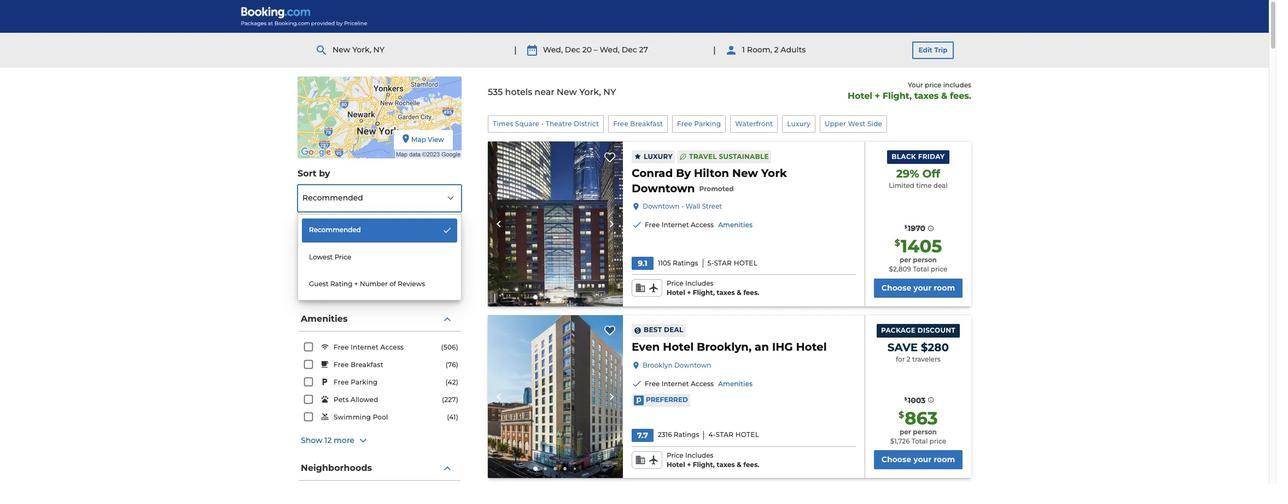 Task type: vqa. For each thing, say whether or not it's contained in the screenshot.
Spa to the bottom
no



Task type: describe. For each thing, give the bounding box(es) containing it.
new for conrad by hilton new york downtown
[[732, 167, 758, 180]]

go to image #5 image for 1405
[[574, 296, 576, 299]]

lowest
[[309, 253, 333, 261]]

room for 1405
[[934, 283, 955, 293]]

lowest price
[[309, 253, 351, 261]]

+ down 2316 ratings on the right
[[687, 461, 691, 469]]

times
[[493, 120, 513, 128]]

wall
[[686, 202, 700, 211]]

travelers
[[912, 355, 941, 363]]

off
[[922, 167, 940, 180]]

price inside your price includes hotel + flight, taxes & fees.
[[925, 81, 942, 89]]

time
[[916, 182, 932, 190]]

total for 863
[[912, 437, 928, 446]]

downtown inside conrad by hilton new york downtown
[[632, 182, 695, 195]]

trip
[[934, 46, 948, 54]]

free down brooklyn
[[645, 380, 660, 388]]

conrad
[[632, 167, 673, 180]]

hotel down deal
[[663, 341, 694, 354]]

1970
[[908, 224, 925, 234]]

1 horizontal spatial 2
[[907, 355, 911, 363]]

$ 1003
[[904, 396, 926, 406]]

29% off
[[896, 167, 940, 180]]

taxes for 1405
[[717, 289, 735, 297]]

1 wed, from the left
[[543, 45, 563, 55]]

price includes hotel + flight, taxes & fees. for 863
[[667, 452, 759, 469]]

taxes for 863
[[717, 461, 735, 469]]

times square - theatre district
[[493, 120, 599, 128]]

your for 863
[[913, 455, 932, 465]]

travel sustainable
[[689, 152, 769, 161]]

adults
[[781, 45, 806, 55]]

0 horizontal spatial ny
[[373, 45, 385, 55]]

(506)
[[441, 343, 458, 352]]

more
[[334, 436, 354, 446]]

free internet access amenities for 1405
[[645, 221, 753, 229]]

+ down 1105 ratings
[[687, 289, 691, 297]]

star for 1405
[[714, 259, 732, 267]]

pets
[[334, 396, 349, 404]]

sustainable
[[719, 152, 769, 161]]

(227)
[[442, 396, 458, 404]]

27
[[639, 45, 648, 55]]

pool
[[373, 414, 388, 422]]

Hotel name, brand, or keyword text field
[[301, 261, 428, 288]]

for
[[896, 355, 905, 363]]

2 vertical spatial downtown
[[674, 361, 711, 370]]

reviews
[[398, 280, 425, 288]]

guest rating + number of reviews
[[309, 280, 425, 288]]

theatre
[[546, 120, 572, 128]]

allowed
[[351, 396, 378, 404]]

downtown - wall street
[[643, 202, 722, 211]]

deal
[[664, 326, 683, 334]]

travel
[[689, 152, 717, 161]]

search
[[301, 230, 332, 240]]

even hotel brooklyn, an ihg hotel element
[[632, 340, 827, 355]]

ratings for 863
[[674, 431, 699, 439]]

amenities for 1405
[[718, 221, 753, 229]]

hotel down 1105 ratings
[[667, 289, 685, 297]]

free up pets
[[334, 379, 349, 387]]

free up travel
[[677, 120, 692, 128]]

2316
[[658, 431, 672, 439]]

1
[[742, 45, 745, 55]]

swimming
[[334, 414, 371, 422]]

black friday
[[892, 153, 945, 161]]

york
[[761, 167, 787, 180]]

price for 863
[[930, 437, 946, 446]]

0 vertical spatial york,
[[352, 45, 371, 55]]

1 vertical spatial downtown
[[643, 202, 680, 211]]

5-
[[707, 259, 714, 267]]

1 vertical spatial free parking
[[334, 379, 378, 387]]

0 vertical spatial 2
[[774, 45, 779, 55]]

1 room, 2 adults
[[742, 45, 806, 55]]

street
[[702, 202, 722, 211]]

neighborhoods
[[301, 463, 372, 474]]

your price includes hotel + flight, taxes & fees.
[[848, 81, 971, 101]]

star for 863
[[716, 431, 734, 439]]

even
[[632, 341, 660, 354]]

535 hotels near new york, ny
[[488, 87, 616, 98]]

(42)
[[445, 378, 458, 387]]

room,
[[747, 45, 772, 55]]

pets allowed
[[334, 396, 378, 404]]

guest
[[309, 280, 329, 288]]

taxes inside your price includes hotel + flight, taxes & fees.
[[914, 91, 939, 101]]

2 wed, from the left
[[600, 45, 620, 55]]

& inside your price includes hotel + flight, taxes & fees.
[[941, 91, 948, 101]]

flight, inside your price includes hotel + flight, taxes & fees.
[[883, 91, 912, 101]]

go to image #4 image for 1405
[[564, 296, 567, 299]]

booking.com packages image
[[241, 7, 368, 26]]

+ inside your price includes hotel + flight, taxes & fees.
[[875, 91, 880, 101]]

1 vertical spatial internet
[[351, 344, 379, 352]]

room for 863
[[934, 455, 955, 465]]

0 horizontal spatial breakfast
[[351, 361, 383, 369]]

4-
[[709, 431, 716, 439]]

9.1
[[638, 259, 647, 269]]

ihg
[[772, 341, 793, 354]]

$2,809
[[889, 265, 911, 273]]

863
[[905, 408, 938, 429]]

sort
[[298, 168, 317, 179]]

for 2 travelers
[[896, 355, 941, 363]]

friday
[[918, 153, 945, 161]]

1 vertical spatial parking
[[351, 379, 378, 387]]

recommended button
[[298, 185, 462, 212]]

–
[[594, 45, 598, 55]]

ratings for 1405
[[673, 259, 698, 267]]

& for 1405
[[737, 289, 742, 297]]

+ inside "list box"
[[354, 280, 358, 288]]

fees. for 863
[[743, 461, 759, 469]]

$1,726
[[890, 437, 910, 446]]

go to image #4 image for 863
[[564, 468, 567, 471]]

preferred
[[646, 396, 688, 404]]

edit
[[919, 46, 932, 54]]

near
[[534, 87, 554, 98]]

waterfront
[[735, 120, 773, 128]]

limited
[[889, 182, 914, 190]]

price inside "list box"
[[335, 253, 351, 261]]

free down free internet access
[[334, 361, 349, 369]]

package discount
[[881, 326, 955, 335]]

20
[[582, 45, 592, 55]]

price for 863
[[667, 452, 683, 460]]

conrad by hilton new york downtown - promoted element
[[632, 166, 856, 196]]

brooklyn downtown
[[643, 361, 711, 370]]

1 vertical spatial york,
[[579, 87, 601, 98]]

show 12 more
[[301, 436, 354, 446]]

map
[[411, 136, 426, 144]]

price for 1405
[[931, 265, 947, 273]]

wed, dec 20 – wed, dec 27
[[543, 45, 648, 55]]

go to image #3 image for 863
[[554, 468, 557, 471]]

hotels
[[505, 87, 532, 98]]

1 horizontal spatial ny
[[603, 87, 616, 98]]

free down amenities dropdown button on the left bottom of page
[[334, 344, 349, 352]]

0 horizontal spatial -
[[541, 120, 544, 128]]

even hotel brooklyn, an ihg hotel
[[632, 341, 827, 354]]

fees. inside your price includes hotel + flight, taxes & fees.
[[950, 91, 971, 101]]

$ 1405 per person $2,809 total price
[[889, 236, 947, 273]]

hotel right '4-'
[[735, 431, 759, 439]]

view
[[428, 136, 444, 144]]

$ for 1405
[[895, 238, 900, 248]]

go to image #1 image for 863
[[534, 467, 538, 472]]

property building image for 863
[[488, 315, 623, 479]]

upper west side
[[825, 120, 882, 128]]

save
[[888, 341, 918, 354]]

1 horizontal spatial luxury
[[787, 120, 811, 128]]

choose your room button for 863
[[874, 451, 963, 470]]



Task type: locate. For each thing, give the bounding box(es) containing it.
upper
[[825, 120, 846, 128]]

1 vertical spatial free internet access amenities
[[645, 380, 753, 388]]

0 vertical spatial &
[[941, 91, 948, 101]]

photo carousel region
[[488, 142, 623, 307], [488, 315, 623, 479]]

free breakfast down free internet access
[[334, 361, 383, 369]]

0 vertical spatial includes
[[685, 280, 714, 288]]

0 vertical spatial per
[[900, 256, 911, 264]]

+ right the rating
[[354, 280, 358, 288]]

1 go to image #5 image from the top
[[574, 296, 576, 299]]

| for 1 room, 2 adults
[[713, 45, 716, 55]]

price for 1405
[[667, 280, 683, 288]]

recommended up lowest price
[[309, 226, 361, 234]]

your for 1405
[[913, 283, 932, 293]]

property building image for 1405
[[488, 142, 623, 307]]

recommended inside recommended dropdown button
[[302, 193, 363, 203]]

fees. for 1405
[[743, 289, 759, 297]]

2 horizontal spatial new
[[732, 167, 758, 180]]

edit trip button
[[912, 42, 954, 59]]

1 vertical spatial luxury
[[644, 152, 673, 161]]

(76)
[[446, 361, 458, 369]]

4-star hotel
[[709, 431, 759, 439]]

0 vertical spatial parking
[[694, 120, 721, 128]]

1 per from the top
[[900, 256, 911, 264]]

1 vertical spatial choose
[[881, 455, 911, 465]]

price down 2316 ratings on the right
[[667, 452, 683, 460]]

breakfast up conrad
[[630, 120, 663, 128]]

amenities for 863
[[718, 380, 753, 388]]

free parking
[[677, 120, 721, 128], [334, 379, 378, 387]]

new for 535 hotels near new york, ny
[[557, 87, 577, 98]]

0 vertical spatial price
[[335, 253, 351, 261]]

0 vertical spatial amenities
[[718, 221, 753, 229]]

0 vertical spatial choose your room button
[[874, 279, 963, 298]]

show 12 more button
[[301, 435, 458, 448]]

0 vertical spatial internet
[[662, 221, 689, 229]]

1 vertical spatial ny
[[603, 87, 616, 98]]

2 | from the left
[[713, 45, 716, 55]]

downtown down conrad
[[632, 182, 695, 195]]

1 vertical spatial go to image #3 image
[[554, 468, 557, 471]]

amenities inside dropdown button
[[301, 314, 348, 324]]

by
[[676, 167, 691, 180]]

1 horizontal spatial breakfast
[[630, 120, 663, 128]]

price right lowest
[[335, 253, 351, 261]]

1 go to image #3 image from the top
[[554, 296, 557, 299]]

1 vertical spatial your
[[913, 455, 932, 465]]

taxes down '5-star hotel'
[[717, 289, 735, 297]]

your down '$ 863 per person $1,726 total price'
[[913, 455, 932, 465]]

total for 1405
[[913, 265, 929, 273]]

new down sustainable
[[732, 167, 758, 180]]

1 vertical spatial access
[[380, 344, 404, 352]]

ratings right 2316
[[674, 431, 699, 439]]

person down 1003
[[913, 428, 937, 436]]

2 go to image #5 image from the top
[[574, 468, 576, 471]]

person inside '$ 863 per person $1,726 total price'
[[913, 428, 937, 436]]

7.7
[[637, 431, 648, 441]]

2
[[774, 45, 779, 55], [907, 355, 911, 363]]

flight, down your
[[883, 91, 912, 101]]

dec
[[565, 45, 580, 55], [622, 45, 637, 55]]

2 go to image #2 image from the top
[[544, 468, 547, 471]]

go to image #2 image
[[544, 296, 547, 299], [544, 468, 547, 471]]

1 choose your room button from the top
[[874, 279, 963, 298]]

| left 1
[[713, 45, 716, 55]]

includes down 5-
[[685, 280, 714, 288]]

0 vertical spatial property building image
[[488, 142, 623, 307]]

total inside the $ 1405 per person $2,809 total price
[[913, 265, 929, 273]]

2 photo carousel region from the top
[[488, 315, 623, 479]]

internet
[[662, 221, 689, 229], [351, 344, 379, 352], [662, 380, 689, 388]]

dec left 20
[[565, 45, 580, 55]]

choose for 863
[[881, 455, 911, 465]]

dec left 27
[[622, 45, 637, 55]]

access for 1405
[[691, 221, 714, 229]]

wed, left 20
[[543, 45, 563, 55]]

fees. down '5-star hotel'
[[743, 289, 759, 297]]

1 choose your room from the top
[[881, 283, 955, 293]]

| up hotels
[[514, 45, 517, 55]]

2 choose from the top
[[881, 455, 911, 465]]

ratings right 1105
[[673, 259, 698, 267]]

flight,
[[883, 91, 912, 101], [693, 289, 715, 297], [693, 461, 715, 469]]

0 vertical spatial go to image #1 image
[[534, 295, 538, 300]]

free
[[613, 120, 628, 128], [677, 120, 692, 128], [645, 221, 660, 229], [334, 344, 349, 352], [334, 361, 349, 369], [334, 379, 349, 387], [645, 380, 660, 388]]

hotel right 5-
[[734, 259, 758, 267]]

0 vertical spatial free internet access amenities
[[645, 221, 753, 229]]

0 vertical spatial new
[[333, 45, 350, 55]]

show
[[301, 436, 322, 446]]

2 vertical spatial amenities
[[718, 380, 753, 388]]

hotel inside your price includes hotel + flight, taxes & fees.
[[848, 91, 872, 101]]

- right square
[[541, 120, 544, 128]]

person inside the $ 1405 per person $2,809 total price
[[913, 256, 937, 264]]

free internet access
[[334, 344, 404, 352]]

$ left 1003
[[904, 396, 907, 402]]

(41)
[[447, 413, 458, 422]]

2 choose your room button from the top
[[874, 451, 963, 470]]

list box
[[298, 214, 462, 301]]

rating
[[330, 280, 353, 288]]

12
[[324, 436, 332, 446]]

| for wed, dec 20 – wed, dec 27
[[514, 45, 517, 55]]

flight, for 863
[[693, 461, 715, 469]]

go to image #4 image
[[564, 296, 567, 299], [564, 468, 567, 471]]

map view
[[411, 136, 444, 144]]

package
[[881, 326, 916, 335]]

recommended down by
[[302, 193, 363, 203]]

$ left 863
[[899, 410, 904, 420]]

1 vertical spatial recommended
[[309, 226, 361, 234]]

1 vertical spatial amenities
[[301, 314, 348, 324]]

$ inside the $ 1405 per person $2,809 total price
[[895, 238, 900, 248]]

choose for 1405
[[881, 283, 911, 293]]

0 vertical spatial access
[[691, 221, 714, 229]]

star right 2316 ratings on the right
[[716, 431, 734, 439]]

free right district
[[613, 120, 628, 128]]

flight, down '4-'
[[693, 461, 715, 469]]

limited time deal
[[889, 182, 948, 190]]

per up $2,809
[[900, 256, 911, 264]]

choose your room button for 1405
[[874, 279, 963, 298]]

internet for 863
[[662, 380, 689, 388]]

new inside conrad by hilton new york downtown
[[732, 167, 758, 180]]

wed,
[[543, 45, 563, 55], [600, 45, 620, 55]]

+ up side
[[875, 91, 880, 101]]

choose your room for 1405
[[881, 283, 955, 293]]

& for 863
[[737, 461, 742, 469]]

luxury left upper
[[787, 120, 811, 128]]

1 vertical spatial &
[[737, 289, 742, 297]]

1 vertical spatial -
[[681, 202, 684, 211]]

1 vertical spatial includes
[[685, 452, 714, 460]]

choose your room down $2,809
[[881, 283, 955, 293]]

access
[[691, 221, 714, 229], [380, 344, 404, 352], [691, 380, 714, 388]]

west
[[848, 120, 866, 128]]

wed, right –
[[600, 45, 620, 55]]

access down the brooklyn downtown
[[691, 380, 714, 388]]

new down booking.com packages image
[[333, 45, 350, 55]]

york,
[[352, 45, 371, 55], [579, 87, 601, 98]]

1 horizontal spatial -
[[681, 202, 684, 211]]

0 horizontal spatial parking
[[351, 379, 378, 387]]

price includes hotel + flight, taxes & fees. down 5-
[[667, 280, 759, 297]]

2 dec from the left
[[622, 45, 637, 55]]

free internet access amenities down the brooklyn downtown
[[645, 380, 753, 388]]

2316 ratings
[[658, 431, 699, 439]]

$ 1970
[[904, 224, 925, 234]]

1 | from the left
[[514, 45, 517, 55]]

$280
[[921, 341, 949, 354]]

1 vertical spatial ratings
[[674, 431, 699, 439]]

0 horizontal spatial |
[[514, 45, 517, 55]]

1 vertical spatial choose your room
[[881, 455, 955, 465]]

$ for 1003
[[904, 396, 907, 402]]

1 horizontal spatial |
[[713, 45, 716, 55]]

0 vertical spatial recommended
[[302, 193, 363, 203]]

go to image #2 image for 1405
[[544, 296, 547, 299]]

person down 1970
[[913, 256, 937, 264]]

$ inside $ 1970
[[904, 224, 907, 230]]

parking up allowed at bottom left
[[351, 379, 378, 387]]

1 vertical spatial star
[[716, 431, 734, 439]]

room down '$ 863 per person $1,726 total price'
[[934, 455, 955, 465]]

internet for 1405
[[662, 221, 689, 229]]

choose your room button down $2,809
[[874, 279, 963, 298]]

$ inside $ 1003
[[904, 396, 907, 402]]

1003
[[908, 396, 926, 406]]

0 vertical spatial your
[[913, 283, 932, 293]]

go to image #1 image
[[534, 295, 538, 300], [534, 467, 538, 472]]

0 horizontal spatial free breakfast
[[334, 361, 383, 369]]

2 vertical spatial internet
[[662, 380, 689, 388]]

total
[[913, 265, 929, 273], [912, 437, 928, 446]]

amenities down street
[[718, 221, 753, 229]]

2 property building image from the top
[[488, 315, 623, 479]]

0 vertical spatial go to image #3 image
[[554, 296, 557, 299]]

best deal
[[644, 326, 683, 334]]

2 includes from the top
[[685, 452, 714, 460]]

0 vertical spatial ny
[[373, 45, 385, 55]]

0 vertical spatial downtown
[[632, 182, 695, 195]]

of
[[390, 280, 396, 288]]

1 vertical spatial price
[[667, 280, 683, 288]]

1 person from the top
[[913, 256, 937, 264]]

flight, for 1405
[[693, 289, 715, 297]]

an
[[755, 341, 769, 354]]

0 vertical spatial go to image #4 image
[[564, 296, 567, 299]]

1 your from the top
[[913, 283, 932, 293]]

1 price includes hotel + flight, taxes & fees. from the top
[[667, 280, 759, 297]]

includes for 1405
[[685, 280, 714, 288]]

1 vertical spatial go to image #1 image
[[534, 467, 538, 472]]

price down 1105 ratings
[[667, 280, 683, 288]]

breakfast down free internet access
[[351, 361, 383, 369]]

number
[[360, 280, 388, 288]]

1 photo carousel region from the top
[[488, 142, 623, 307]]

go to image #5 image
[[574, 296, 576, 299], [574, 468, 576, 471]]

price inside '$ 863 per person $1,726 total price'
[[930, 437, 946, 446]]

new right near
[[557, 87, 577, 98]]

free down "downtown - wall street"
[[645, 221, 660, 229]]

access for 863
[[691, 380, 714, 388]]

1 vertical spatial price includes hotel + flight, taxes & fees.
[[667, 452, 759, 469]]

$ left 1970
[[904, 224, 907, 230]]

price inside the $ 1405 per person $2,809 total price
[[931, 265, 947, 273]]

& down 4-star hotel
[[737, 461, 742, 469]]

go to image #1 image for 1405
[[534, 295, 538, 300]]

1 vertical spatial property building image
[[488, 315, 623, 479]]

1 choose from the top
[[881, 283, 911, 293]]

0 vertical spatial photo carousel region
[[488, 142, 623, 307]]

fees. down 4-star hotel
[[743, 461, 759, 469]]

1 vertical spatial photo carousel region
[[488, 315, 623, 479]]

includes
[[943, 81, 971, 89]]

0 horizontal spatial york,
[[352, 45, 371, 55]]

by
[[319, 168, 330, 179]]

price includes hotel + flight, taxes & fees.
[[667, 280, 759, 297], [667, 452, 759, 469]]

price right your
[[925, 81, 942, 89]]

per inside '$ 863 per person $1,726 total price'
[[900, 428, 911, 436]]

2 vertical spatial price
[[930, 437, 946, 446]]

0 vertical spatial room
[[934, 283, 955, 293]]

photo carousel region for 863
[[488, 315, 623, 479]]

fees.
[[950, 91, 971, 101], [743, 289, 759, 297], [743, 461, 759, 469]]

2 right for
[[907, 355, 911, 363]]

go to image #2 image for 863
[[544, 468, 547, 471]]

total inside '$ 863 per person $1,726 total price'
[[912, 437, 928, 446]]

0 horizontal spatial new
[[333, 45, 350, 55]]

1 vertical spatial choose your room button
[[874, 451, 963, 470]]

0 vertical spatial price
[[925, 81, 942, 89]]

0 horizontal spatial wed,
[[543, 45, 563, 55]]

amenities down guest
[[301, 314, 348, 324]]

0 vertical spatial go to image #2 image
[[544, 296, 547, 299]]

black
[[892, 153, 916, 161]]

price
[[925, 81, 942, 89], [931, 265, 947, 273], [930, 437, 946, 446]]

& down '5-star hotel'
[[737, 289, 742, 297]]

$ inside '$ 863 per person $1,726 total price'
[[899, 410, 904, 420]]

1 vertical spatial person
[[913, 428, 937, 436]]

conrad by hilton new york downtown
[[632, 167, 787, 195]]

person
[[913, 256, 937, 264], [913, 428, 937, 436]]

amenities button
[[299, 307, 461, 332]]

price down '1405'
[[931, 265, 947, 273]]

1 vertical spatial go to image #5 image
[[574, 468, 576, 471]]

2 go to image #4 image from the top
[[564, 468, 567, 471]]

1 go to image #1 image from the top
[[534, 295, 538, 300]]

luxury up conrad
[[644, 152, 673, 161]]

free parking up travel
[[677, 120, 721, 128]]

choose your room button
[[874, 279, 963, 298], [874, 451, 963, 470]]

0 vertical spatial choose your room
[[881, 283, 955, 293]]

0 horizontal spatial luxury
[[644, 152, 673, 161]]

price includes hotel + flight, taxes & fees. for 1405
[[667, 280, 759, 297]]

0 vertical spatial taxes
[[914, 91, 939, 101]]

2 choose your room from the top
[[881, 455, 955, 465]]

0 vertical spatial go to image #5 image
[[574, 296, 576, 299]]

1 vertical spatial free breakfast
[[334, 361, 383, 369]]

fees. down includes
[[950, 91, 971, 101]]

downtown right brooklyn
[[674, 361, 711, 370]]

go to image #3 image for 1405
[[554, 296, 557, 299]]

2 vertical spatial taxes
[[717, 461, 735, 469]]

luxury
[[787, 120, 811, 128], [644, 152, 673, 161]]

free breakfast right district
[[613, 120, 663, 128]]

0 vertical spatial free breakfast
[[613, 120, 663, 128]]

access down amenities dropdown button on the left bottom of page
[[380, 344, 404, 352]]

1 go to image #4 image from the top
[[564, 296, 567, 299]]

1 horizontal spatial free parking
[[677, 120, 721, 128]]

side
[[867, 120, 882, 128]]

hotel up west at the top right of page
[[848, 91, 872, 101]]

2 go to image #1 image from the top
[[534, 467, 538, 472]]

$ left '1405'
[[895, 238, 900, 248]]

taxes down 4-star hotel
[[717, 461, 735, 469]]

hilton
[[694, 167, 729, 180]]

2 vertical spatial access
[[691, 380, 714, 388]]

0 horizontal spatial free parking
[[334, 379, 378, 387]]

1 horizontal spatial new
[[557, 87, 577, 98]]

per up "$1,726"
[[900, 428, 911, 436]]

1 includes from the top
[[685, 280, 714, 288]]

1 vertical spatial per
[[900, 428, 911, 436]]

- left wall at the top right
[[681, 202, 684, 211]]

1 vertical spatial breakfast
[[351, 361, 383, 369]]

2 person from the top
[[913, 428, 937, 436]]

free parking up pets allowed
[[334, 379, 378, 387]]

0 vertical spatial ratings
[[673, 259, 698, 267]]

per for 863
[[900, 428, 911, 436]]

downtown left wall at the top right
[[643, 202, 680, 211]]

1 vertical spatial 2
[[907, 355, 911, 363]]

total right "$1,726"
[[912, 437, 928, 446]]

includes down '4-'
[[685, 452, 714, 460]]

flight, down 5-
[[693, 289, 715, 297]]

parking up travel
[[694, 120, 721, 128]]

neighborhoods button
[[299, 457, 461, 481]]

2 per from the top
[[900, 428, 911, 436]]

1 vertical spatial fees.
[[743, 289, 759, 297]]

person for 1405
[[913, 256, 937, 264]]

1 go to image #2 image from the top
[[544, 296, 547, 299]]

go to image #3 image
[[554, 296, 557, 299], [554, 468, 557, 471]]

edit trip
[[919, 46, 948, 54]]

internet up preferred
[[662, 380, 689, 388]]

2 price includes hotel + flight, taxes & fees. from the top
[[667, 452, 759, 469]]

room down the $ 1405 per person $2,809 total price
[[934, 283, 955, 293]]

2 right room,
[[774, 45, 779, 55]]

list box containing recommended
[[298, 214, 462, 301]]

swimming pool
[[334, 414, 388, 422]]

2 vertical spatial new
[[732, 167, 758, 180]]

search button
[[299, 223, 461, 248]]

1 dec from the left
[[565, 45, 580, 55]]

new
[[333, 45, 350, 55], [557, 87, 577, 98], [732, 167, 758, 180]]

ratings
[[673, 259, 698, 267], [674, 431, 699, 439]]

room
[[934, 283, 955, 293], [934, 455, 955, 465]]

taxes down your
[[914, 91, 939, 101]]

free internet access amenities
[[645, 221, 753, 229], [645, 380, 753, 388]]

per for 1405
[[900, 256, 911, 264]]

photo carousel region for 1405
[[488, 142, 623, 307]]

choose down $2,809
[[881, 283, 911, 293]]

535
[[488, 87, 503, 98]]

2 go to image #3 image from the top
[[554, 468, 557, 471]]

internet down amenities dropdown button on the left bottom of page
[[351, 344, 379, 352]]

star right 1105 ratings
[[714, 259, 732, 267]]

your
[[913, 283, 932, 293], [913, 455, 932, 465]]

choose down "$1,726"
[[881, 455, 911, 465]]

0 vertical spatial free parking
[[677, 120, 721, 128]]

free internet access amenities down wall at the top right
[[645, 221, 753, 229]]

internet down "downtown - wall street"
[[662, 221, 689, 229]]

0 vertical spatial choose
[[881, 283, 911, 293]]

1 vertical spatial room
[[934, 455, 955, 465]]

hotel
[[848, 91, 872, 101], [734, 259, 758, 267], [667, 289, 685, 297], [663, 341, 694, 354], [796, 341, 827, 354], [735, 431, 759, 439], [667, 461, 685, 469]]

1 horizontal spatial york,
[[579, 87, 601, 98]]

$ 863 per person $1,726 total price
[[890, 408, 946, 446]]

1 vertical spatial taxes
[[717, 289, 735, 297]]

square
[[515, 120, 539, 128]]

&
[[941, 91, 948, 101], [737, 289, 742, 297], [737, 461, 742, 469]]

sort by
[[298, 168, 330, 179]]

1 horizontal spatial dec
[[622, 45, 637, 55]]

1 property building image from the top
[[488, 142, 623, 307]]

person for 863
[[913, 428, 937, 436]]

amenities
[[718, 221, 753, 229], [301, 314, 348, 324], [718, 380, 753, 388]]

1 free internet access amenities from the top
[[645, 221, 753, 229]]

per inside the $ 1405 per person $2,809 total price
[[900, 256, 911, 264]]

1 room from the top
[[934, 283, 955, 293]]

1 horizontal spatial parking
[[694, 120, 721, 128]]

2 vertical spatial price
[[667, 452, 683, 460]]

choose your room for 863
[[881, 455, 955, 465]]

& down includes
[[941, 91, 948, 101]]

0 horizontal spatial dec
[[565, 45, 580, 55]]

amenities down even hotel brooklyn, an ihg hotel "element"
[[718, 380, 753, 388]]

your down the $ 1405 per person $2,809 total price
[[913, 283, 932, 293]]

property building image
[[488, 142, 623, 307], [488, 315, 623, 479]]

2 your from the top
[[913, 455, 932, 465]]

1105 ratings
[[658, 259, 698, 267]]

0 vertical spatial flight,
[[883, 91, 912, 101]]

total right $2,809
[[913, 265, 929, 273]]

new york, ny
[[333, 45, 385, 55]]

0 vertical spatial -
[[541, 120, 544, 128]]

price
[[335, 253, 351, 261], [667, 280, 683, 288], [667, 452, 683, 460]]

price down 863
[[930, 437, 946, 446]]

1 horizontal spatial free breakfast
[[613, 120, 663, 128]]

0 vertical spatial person
[[913, 256, 937, 264]]

1 vertical spatial price
[[931, 265, 947, 273]]

$ for 863
[[899, 410, 904, 420]]

price includes hotel + flight, taxes & fees. down '4-'
[[667, 452, 759, 469]]

hotel right "ihg"
[[796, 341, 827, 354]]

$ for 1970
[[904, 224, 907, 230]]

5-star hotel
[[707, 259, 758, 267]]

access down wall at the top right
[[691, 221, 714, 229]]

go to image #5 image for 863
[[574, 468, 576, 471]]

includes for 863
[[685, 452, 714, 460]]

2 room from the top
[[934, 455, 955, 465]]

hotel down 2316 ratings on the right
[[667, 461, 685, 469]]

2 free internet access amenities from the top
[[645, 380, 753, 388]]

free internet access amenities for 863
[[645, 380, 753, 388]]

1405
[[901, 236, 942, 257]]



